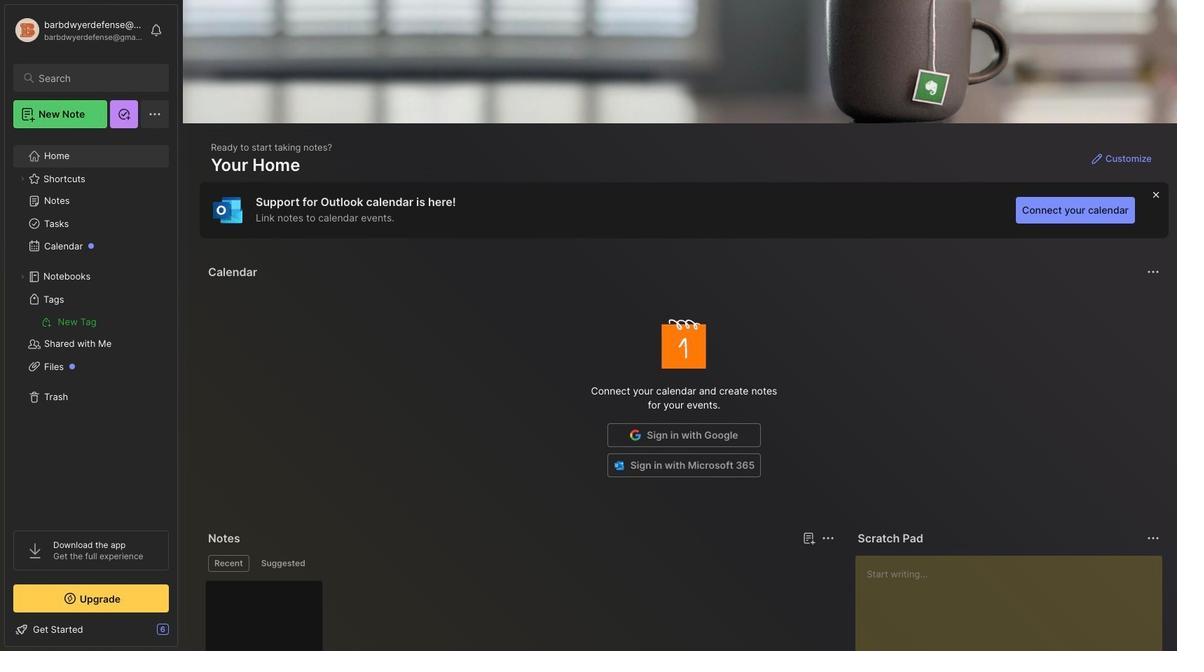 Task type: describe. For each thing, give the bounding box(es) containing it.
group inside tree
[[13, 311, 168, 333]]

2 more actions image from the left
[[1145, 530, 1162, 547]]

more actions image
[[1145, 264, 1162, 280]]

main element
[[0, 0, 182, 651]]

none search field inside main "element"
[[39, 69, 156, 86]]

tree inside main "element"
[[5, 137, 177, 518]]

2 tab from the left
[[255, 555, 312, 572]]



Task type: vqa. For each thing, say whether or not it's contained in the screenshot.
leftmost FOR
no



Task type: locate. For each thing, give the bounding box(es) containing it.
More actions field
[[1144, 262, 1164, 282], [819, 529, 839, 548], [1144, 529, 1164, 548]]

0 horizontal spatial more actions image
[[820, 530, 837, 547]]

1 more actions image from the left
[[820, 530, 837, 547]]

Search text field
[[39, 71, 156, 85]]

None search field
[[39, 69, 156, 86]]

tree
[[5, 137, 177, 518]]

Help and Learning task checklist field
[[5, 618, 177, 641]]

Start writing… text field
[[867, 556, 1162, 651]]

group
[[13, 311, 168, 333]]

click to collapse image
[[177, 625, 188, 642]]

tab
[[208, 555, 249, 572], [255, 555, 312, 572]]

more actions image
[[820, 530, 837, 547], [1145, 530, 1162, 547]]

tab list
[[208, 555, 833, 572]]

1 tab from the left
[[208, 555, 249, 572]]

Account field
[[13, 16, 143, 44]]

expand notebooks image
[[18, 273, 27, 281]]

1 horizontal spatial tab
[[255, 555, 312, 572]]

0 horizontal spatial tab
[[208, 555, 249, 572]]

1 horizontal spatial more actions image
[[1145, 530, 1162, 547]]



